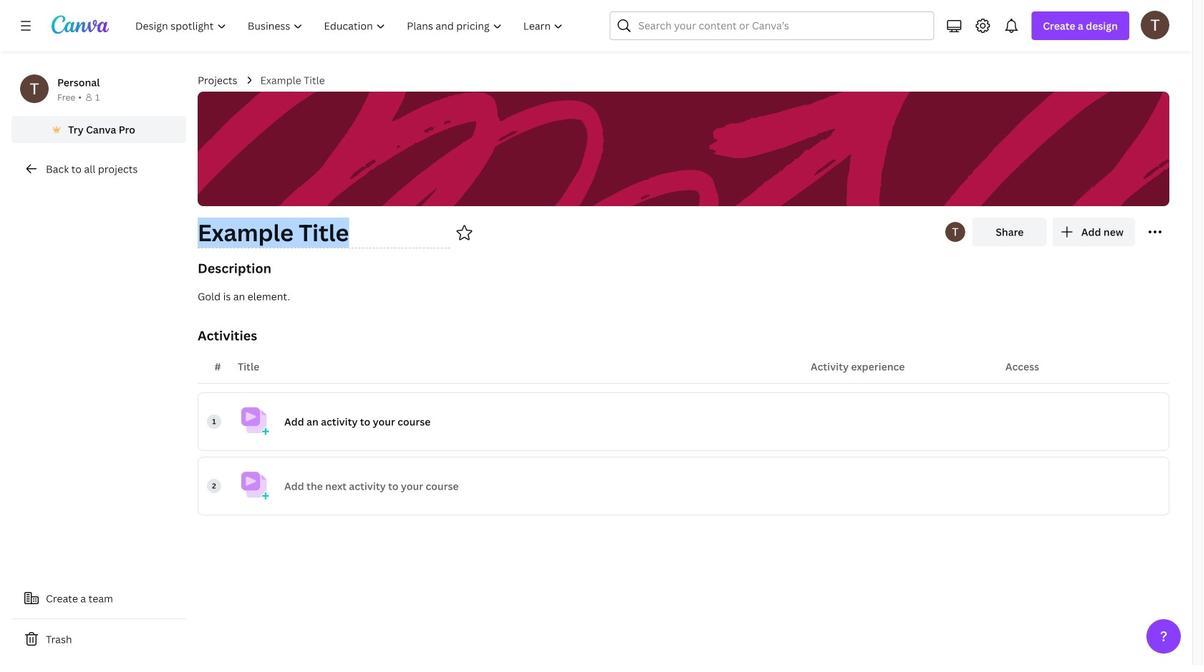 Task type: locate. For each thing, give the bounding box(es) containing it.
0 vertical spatial row
[[198, 392, 1170, 451]]

top level navigation element
[[126, 11, 575, 40]]

1 vertical spatial row
[[198, 457, 1170, 516]]

None field
[[198, 218, 450, 249]]

None search field
[[610, 11, 934, 40]]

row
[[198, 392, 1170, 451], [198, 457, 1170, 516]]



Task type: vqa. For each thing, say whether or not it's contained in the screenshot.
Row to the bottom
yes



Task type: describe. For each thing, give the bounding box(es) containing it.
terry turtle image
[[1141, 11, 1170, 39]]

2 row from the top
[[198, 457, 1170, 516]]

Search search field
[[638, 12, 906, 39]]

1 row from the top
[[198, 392, 1170, 451]]



